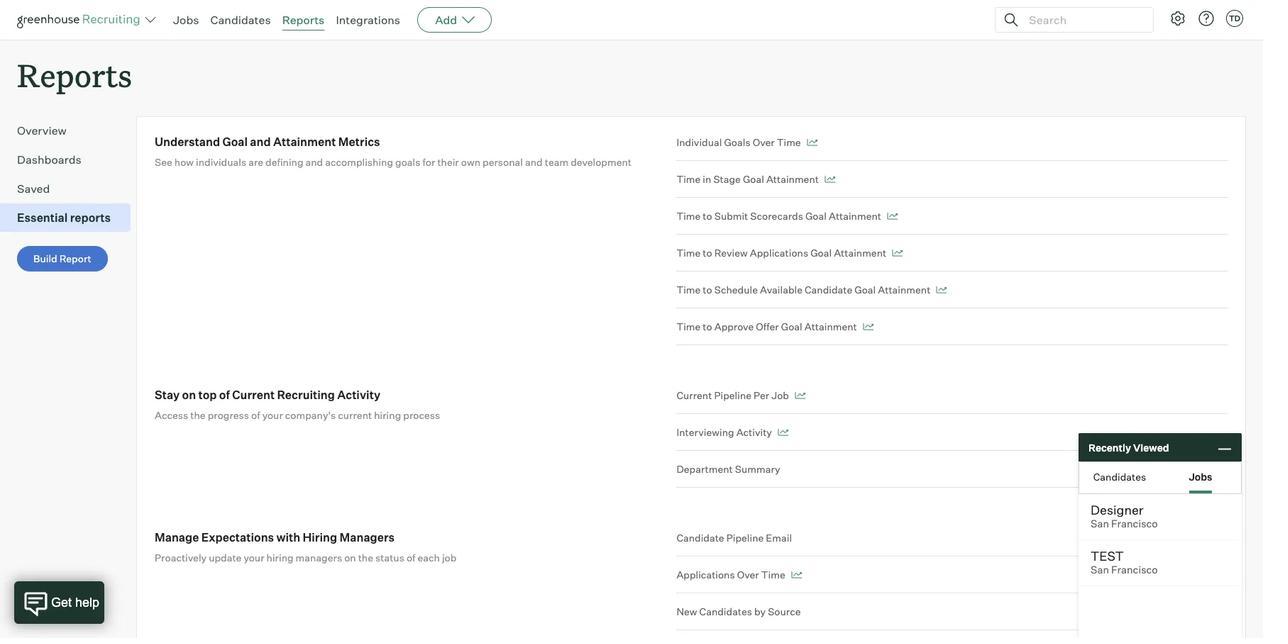 Task type: describe. For each thing, give the bounding box(es) containing it.
icon chart image for interviewing activity
[[778, 429, 788, 437]]

company's
[[285, 410, 336, 422]]

tab list containing candidates
[[1079, 463, 1241, 494]]

1 vertical spatial jobs
[[1189, 471, 1212, 483]]

icon chart image for time in stage goal attainment
[[824, 176, 835, 183]]

offer
[[756, 321, 779, 333]]

review
[[714, 247, 748, 259]]

build report
[[33, 253, 91, 265]]

are
[[248, 156, 263, 168]]

time for time in stage goal attainment
[[676, 173, 701, 185]]

update
[[209, 552, 242, 564]]

new candidates by source
[[676, 606, 801, 618]]

proactively
[[155, 552, 207, 564]]

source
[[768, 606, 801, 618]]

team
[[545, 156, 568, 168]]

reports
[[70, 211, 111, 225]]

understand goal and attainment metrics see how individuals are defining and accomplishing goals for their own personal and team development
[[155, 135, 631, 168]]

manage expectations with hiring managers proactively update your hiring managers on the status of each job
[[155, 531, 456, 564]]

department summary link
[[676, 451, 1228, 488]]

time to submit scorecards goal attainment
[[676, 210, 881, 222]]

to for approve
[[703, 321, 712, 333]]

time for time to approve offer goal attainment
[[676, 321, 701, 333]]

add
[[435, 13, 457, 27]]

with
[[276, 531, 300, 545]]

time right 'goals'
[[777, 136, 801, 148]]

the inside manage expectations with hiring managers proactively update your hiring managers on the status of each job
[[358, 552, 373, 564]]

integrations link
[[336, 13, 400, 27]]

development
[[571, 156, 631, 168]]

icon chart image for time to approve offer goal attainment
[[863, 324, 873, 331]]

individual
[[676, 136, 722, 148]]

icon chart image for time to review applications goal attainment
[[892, 250, 903, 257]]

current pipeline per job
[[676, 390, 789, 402]]

progress
[[208, 410, 249, 422]]

personal
[[483, 156, 523, 168]]

overview
[[17, 124, 67, 138]]

department summary
[[676, 463, 780, 476]]

0 horizontal spatial applications
[[676, 569, 735, 581]]

interviewing
[[676, 427, 734, 439]]

attainment inside understand goal and attainment metrics see how individuals are defining and accomplishing goals for their own personal and team development
[[273, 135, 336, 149]]

job
[[442, 552, 456, 564]]

top
[[198, 388, 217, 402]]

jobs link
[[173, 13, 199, 27]]

0 vertical spatial over
[[753, 136, 775, 148]]

stay
[[155, 388, 180, 402]]

0 vertical spatial candidate
[[805, 284, 852, 296]]

approve
[[714, 321, 754, 333]]

manage
[[155, 531, 199, 545]]

0 vertical spatial jobs
[[173, 13, 199, 27]]

time in stage goal attainment
[[676, 173, 819, 185]]

recently
[[1088, 442, 1131, 454]]

hiring
[[303, 531, 337, 545]]

managers
[[296, 552, 342, 564]]

candidate pipeline email
[[676, 532, 792, 544]]

by
[[754, 606, 766, 618]]

see
[[155, 156, 172, 168]]

job
[[771, 390, 789, 402]]

configure image
[[1169, 10, 1186, 27]]

essential
[[17, 211, 68, 225]]

summary
[[735, 463, 780, 476]]

per
[[754, 390, 769, 402]]

viewed
[[1133, 442, 1169, 454]]

add button
[[417, 7, 492, 33]]

scorecards
[[750, 210, 803, 222]]

reports link
[[282, 13, 325, 27]]

submit
[[714, 210, 748, 222]]

francisco for designer
[[1111, 518, 1158, 531]]

to for schedule
[[703, 284, 712, 296]]

td button
[[1226, 10, 1243, 27]]

0 horizontal spatial reports
[[17, 54, 132, 96]]

recently viewed
[[1088, 442, 1169, 454]]

goal inside understand goal and attainment metrics see how individuals are defining and accomplishing goals for their own personal and team development
[[222, 135, 248, 149]]

their
[[437, 156, 459, 168]]

current inside stay on top of current recruiting activity access the progress of your company's current hiring process
[[232, 388, 275, 402]]

your inside manage expectations with hiring managers proactively update your hiring managers on the status of each job
[[244, 552, 264, 564]]

1 horizontal spatial reports
[[282, 13, 325, 27]]

1 horizontal spatial and
[[305, 156, 323, 168]]

candidates link
[[210, 13, 271, 27]]

san for designer
[[1091, 518, 1109, 531]]

time for time to schedule available candidate goal attainment
[[676, 284, 701, 296]]

test
[[1091, 548, 1124, 564]]

access
[[155, 410, 188, 422]]

time for time to submit scorecards goal attainment
[[676, 210, 701, 222]]

designer
[[1091, 502, 1143, 518]]

1 vertical spatial activity
[[736, 427, 772, 439]]

pipeline for stay on top of current recruiting activity
[[714, 390, 751, 402]]



Task type: vqa. For each thing, say whether or not it's contained in the screenshot.
Stage
yes



Task type: locate. For each thing, give the bounding box(es) containing it.
time to approve offer goal attainment
[[676, 321, 857, 333]]

1 vertical spatial francisco
[[1111, 564, 1158, 577]]

dashboards
[[17, 153, 81, 167]]

current up interviewing
[[676, 390, 712, 402]]

1 vertical spatial pipeline
[[726, 532, 764, 544]]

time down email
[[761, 569, 785, 581]]

time left approve
[[676, 321, 701, 333]]

san for test
[[1091, 564, 1109, 577]]

your inside stay on top of current recruiting activity access the progress of your company's current hiring process
[[262, 410, 283, 422]]

email
[[766, 532, 792, 544]]

defining
[[265, 156, 303, 168]]

1 vertical spatial san
[[1091, 564, 1109, 577]]

your
[[262, 410, 283, 422], [244, 552, 264, 564]]

icon chart image for current pipeline per job
[[795, 393, 805, 400]]

1 francisco from the top
[[1111, 518, 1158, 531]]

activity up summary in the bottom right of the page
[[736, 427, 772, 439]]

0 vertical spatial your
[[262, 410, 283, 422]]

over right 'goals'
[[753, 136, 775, 148]]

on
[[182, 388, 196, 402], [344, 552, 356, 564]]

hiring inside manage expectations with hiring managers proactively update your hiring managers on the status of each job
[[266, 552, 293, 564]]

of right progress
[[251, 410, 260, 422]]

reports right candidates link
[[282, 13, 325, 27]]

time left submit
[[676, 210, 701, 222]]

1 vertical spatial reports
[[17, 54, 132, 96]]

to left schedule
[[703, 284, 712, 296]]

icon chart image for time to schedule available candidate goal attainment
[[936, 287, 947, 294]]

time for time to review applications goal attainment
[[676, 247, 701, 259]]

0 horizontal spatial candidate
[[676, 532, 724, 544]]

essential reports
[[17, 211, 111, 225]]

0 vertical spatial reports
[[282, 13, 325, 27]]

2 to from the top
[[703, 247, 712, 259]]

on inside stay on top of current recruiting activity access the progress of your company's current hiring process
[[182, 388, 196, 402]]

build
[[33, 253, 57, 265]]

individual goals over time
[[676, 136, 801, 148]]

pipeline left per
[[714, 390, 751, 402]]

reports down greenhouse recruiting image
[[17, 54, 132, 96]]

goals
[[395, 156, 420, 168]]

for
[[423, 156, 435, 168]]

tab list
[[1079, 463, 1241, 494]]

activity inside stay on top of current recruiting activity access the progress of your company's current hiring process
[[337, 388, 380, 402]]

the
[[190, 410, 206, 422], [358, 552, 373, 564]]

activity
[[337, 388, 380, 402], [736, 427, 772, 439]]

department
[[676, 463, 733, 476]]

candidate
[[805, 284, 852, 296], [676, 532, 724, 544]]

1 vertical spatial applications
[[676, 569, 735, 581]]

new
[[676, 606, 697, 618]]

applications down time to submit scorecards goal attainment
[[750, 247, 808, 259]]

individuals
[[196, 156, 246, 168]]

2 san from the top
[[1091, 564, 1109, 577]]

on left top
[[182, 388, 196, 402]]

icon chart image for time to submit scorecards goal attainment
[[887, 213, 898, 220]]

td
[[1229, 13, 1240, 23]]

1 vertical spatial your
[[244, 552, 264, 564]]

time left review
[[676, 247, 701, 259]]

goals
[[724, 136, 750, 148]]

in
[[703, 173, 711, 185]]

0 vertical spatial hiring
[[374, 410, 401, 422]]

the down managers
[[358, 552, 373, 564]]

build report button
[[17, 246, 108, 272]]

integrations
[[336, 13, 400, 27]]

applications
[[750, 247, 808, 259], [676, 569, 735, 581]]

1 san from the top
[[1091, 518, 1109, 531]]

overview link
[[17, 122, 125, 139]]

of right top
[[219, 388, 230, 402]]

0 vertical spatial the
[[190, 410, 206, 422]]

1 horizontal spatial current
[[676, 390, 712, 402]]

1 vertical spatial the
[[358, 552, 373, 564]]

stay on top of current recruiting activity access the progress of your company's current hiring process
[[155, 388, 440, 422]]

san down designer san francisco
[[1091, 564, 1109, 577]]

available
[[760, 284, 802, 296]]

time to schedule available candidate goal attainment
[[676, 284, 930, 296]]

current
[[232, 388, 275, 402], [676, 390, 712, 402]]

francisco for test
[[1111, 564, 1158, 577]]

candidates left by
[[699, 606, 752, 618]]

0 horizontal spatial activity
[[337, 388, 380, 402]]

pipeline left email
[[726, 532, 764, 544]]

your down expectations
[[244, 552, 264, 564]]

pipeline for manage expectations with hiring managers
[[726, 532, 764, 544]]

san up test
[[1091, 518, 1109, 531]]

accomplishing
[[325, 156, 393, 168]]

francisco down designer san francisco
[[1111, 564, 1158, 577]]

current
[[338, 410, 372, 422]]

san inside test san francisco
[[1091, 564, 1109, 577]]

0 horizontal spatial hiring
[[266, 552, 293, 564]]

1 horizontal spatial activity
[[736, 427, 772, 439]]

1 horizontal spatial of
[[251, 410, 260, 422]]

1 vertical spatial on
[[344, 552, 356, 564]]

2 vertical spatial of
[[407, 552, 415, 564]]

1 horizontal spatial candidate
[[805, 284, 852, 296]]

to left approve
[[703, 321, 712, 333]]

1 horizontal spatial on
[[344, 552, 356, 564]]

on inside manage expectations with hiring managers proactively update your hiring managers on the status of each job
[[344, 552, 356, 564]]

to
[[703, 210, 712, 222], [703, 247, 712, 259], [703, 284, 712, 296], [703, 321, 712, 333]]

saved
[[17, 182, 50, 196]]

to left submit
[[703, 210, 712, 222]]

time left in
[[676, 173, 701, 185]]

candidates down recently viewed
[[1093, 471, 1146, 483]]

1 horizontal spatial candidates
[[699, 606, 752, 618]]

icon chart image for individual goals over time
[[807, 139, 817, 146]]

designer san francisco
[[1091, 502, 1158, 531]]

saved link
[[17, 180, 125, 197]]

0 horizontal spatial candidates
[[210, 13, 271, 27]]

interviewing activity
[[676, 427, 772, 439]]

1 horizontal spatial hiring
[[374, 410, 401, 422]]

1 vertical spatial hiring
[[266, 552, 293, 564]]

2 vertical spatial candidates
[[699, 606, 752, 618]]

to for review
[[703, 247, 712, 259]]

process
[[403, 410, 440, 422]]

candidate right available
[[805, 284, 852, 296]]

own
[[461, 156, 480, 168]]

new candidates by source link
[[676, 594, 1228, 631]]

0 horizontal spatial of
[[219, 388, 230, 402]]

1 horizontal spatial applications
[[750, 247, 808, 259]]

0 horizontal spatial on
[[182, 388, 196, 402]]

1 horizontal spatial jobs
[[1189, 471, 1212, 483]]

time to review applications goal attainment
[[676, 247, 886, 259]]

over up 'new candidates by source' on the right bottom
[[737, 569, 759, 581]]

td button
[[1223, 7, 1246, 30]]

2 horizontal spatial of
[[407, 552, 415, 564]]

hiring right current
[[374, 410, 401, 422]]

the down top
[[190, 410, 206, 422]]

expectations
[[201, 531, 274, 545]]

francisco inside test san francisco
[[1111, 564, 1158, 577]]

and left team
[[525, 156, 543, 168]]

time
[[777, 136, 801, 148], [676, 173, 701, 185], [676, 210, 701, 222], [676, 247, 701, 259], [676, 284, 701, 296], [676, 321, 701, 333], [761, 569, 785, 581]]

candidate up applications over time
[[676, 532, 724, 544]]

essential reports link
[[17, 209, 125, 226]]

francisco up test san francisco
[[1111, 518, 1158, 531]]

each
[[418, 552, 440, 564]]

understand
[[155, 135, 220, 149]]

attainment
[[273, 135, 336, 149], [766, 173, 819, 185], [829, 210, 881, 222], [834, 247, 886, 259], [878, 284, 930, 296], [804, 321, 857, 333]]

time left schedule
[[676, 284, 701, 296]]

managers
[[340, 531, 395, 545]]

candidates right jobs link
[[210, 13, 271, 27]]

Search text field
[[1025, 10, 1140, 30]]

1 vertical spatial candidate
[[676, 532, 724, 544]]

hiring
[[374, 410, 401, 422], [266, 552, 293, 564]]

candidate pipeline email link
[[676, 531, 1228, 557]]

applications up new
[[676, 569, 735, 581]]

recruiting
[[277, 388, 335, 402]]

test san francisco
[[1091, 548, 1158, 577]]

2 horizontal spatial candidates
[[1093, 471, 1146, 483]]

reports
[[282, 13, 325, 27], [17, 54, 132, 96]]

1 vertical spatial of
[[251, 410, 260, 422]]

current up progress
[[232, 388, 275, 402]]

1 vertical spatial candidates
[[1093, 471, 1146, 483]]

san inside designer san francisco
[[1091, 518, 1109, 531]]

icon chart image for applications over time
[[791, 572, 802, 579]]

how
[[174, 156, 194, 168]]

applications over time
[[676, 569, 785, 581]]

1 to from the top
[[703, 210, 712, 222]]

report
[[59, 253, 91, 265]]

hiring down with
[[266, 552, 293, 564]]

of
[[219, 388, 230, 402], [251, 410, 260, 422], [407, 552, 415, 564]]

on down managers
[[344, 552, 356, 564]]

0 vertical spatial of
[[219, 388, 230, 402]]

2 francisco from the top
[[1111, 564, 1158, 577]]

of inside manage expectations with hiring managers proactively update your hiring managers on the status of each job
[[407, 552, 415, 564]]

activity up current
[[337, 388, 380, 402]]

1 vertical spatial over
[[737, 569, 759, 581]]

0 horizontal spatial and
[[250, 135, 271, 149]]

0 vertical spatial on
[[182, 388, 196, 402]]

francisco inside designer san francisco
[[1111, 518, 1158, 531]]

stage
[[713, 173, 741, 185]]

schedule
[[714, 284, 758, 296]]

dashboards link
[[17, 151, 125, 168]]

3 to from the top
[[703, 284, 712, 296]]

1 horizontal spatial the
[[358, 552, 373, 564]]

of left each
[[407, 552, 415, 564]]

icon chart image
[[807, 139, 817, 146], [824, 176, 835, 183], [887, 213, 898, 220], [892, 250, 903, 257], [936, 287, 947, 294], [863, 324, 873, 331], [795, 393, 805, 400], [778, 429, 788, 437], [791, 572, 802, 579]]

0 horizontal spatial the
[[190, 410, 206, 422]]

and right defining
[[305, 156, 323, 168]]

metrics
[[338, 135, 380, 149]]

candidates inside tab list
[[1093, 471, 1146, 483]]

the inside stay on top of current recruiting activity access the progress of your company's current hiring process
[[190, 410, 206, 422]]

0 vertical spatial activity
[[337, 388, 380, 402]]

0 vertical spatial applications
[[750, 247, 808, 259]]

to for submit
[[703, 210, 712, 222]]

0 horizontal spatial current
[[232, 388, 275, 402]]

4 to from the top
[[703, 321, 712, 333]]

to left review
[[703, 247, 712, 259]]

0 vertical spatial san
[[1091, 518, 1109, 531]]

0 vertical spatial candidates
[[210, 13, 271, 27]]

0 vertical spatial pipeline
[[714, 390, 751, 402]]

hiring inside stay on top of current recruiting activity access the progress of your company's current hiring process
[[374, 410, 401, 422]]

status
[[375, 552, 404, 564]]

your left company's
[[262, 410, 283, 422]]

2 horizontal spatial and
[[525, 156, 543, 168]]

0 horizontal spatial jobs
[[173, 13, 199, 27]]

0 vertical spatial francisco
[[1111, 518, 1158, 531]]

and up are
[[250, 135, 271, 149]]

greenhouse recruiting image
[[17, 11, 145, 28]]



